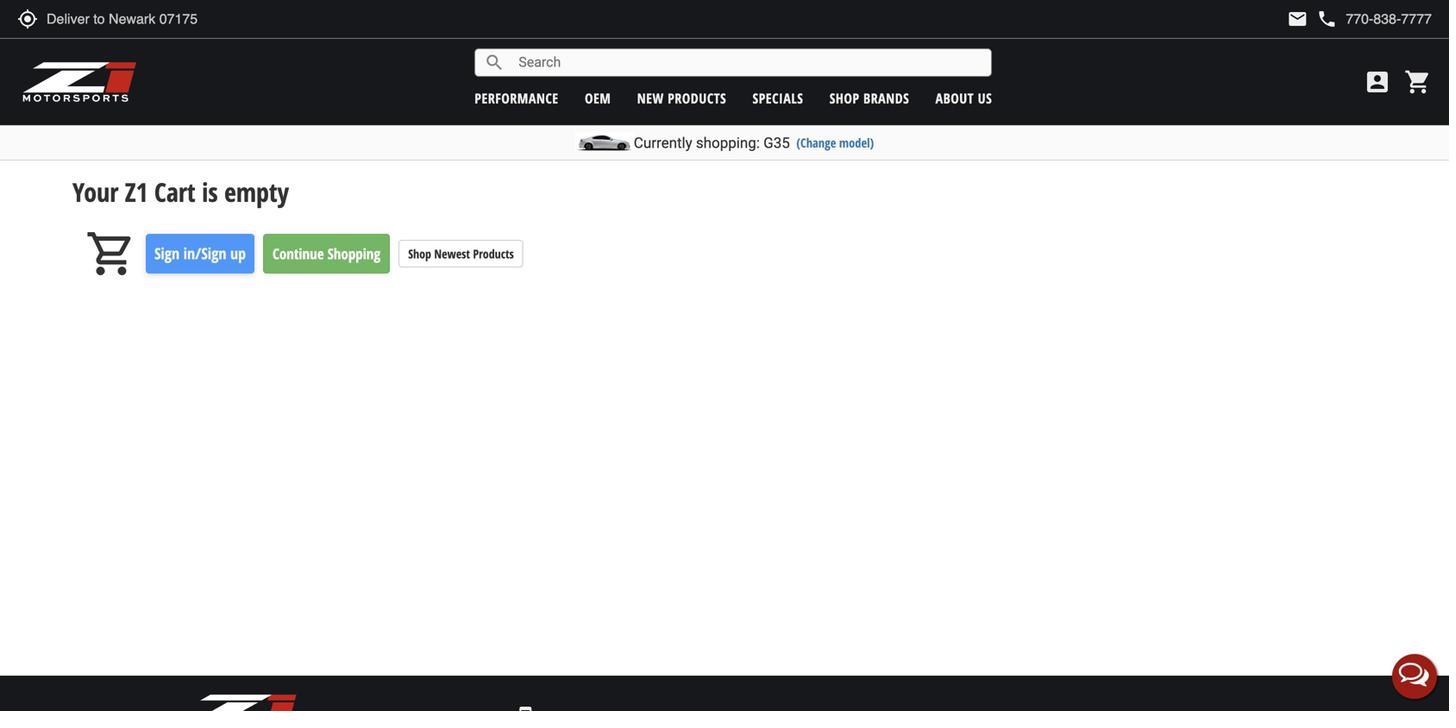 Task type: vqa. For each thing, say whether or not it's contained in the screenshot.
ABOUT US
yes



Task type: describe. For each thing, give the bounding box(es) containing it.
mail
[[1288, 9, 1309, 29]]

up
[[230, 243, 246, 264]]

performance link
[[475, 89, 559, 107]]

shop newest products
[[408, 246, 514, 262]]

performance
[[475, 89, 559, 107]]

sign in/sign up link
[[146, 234, 255, 273]]

about us
[[936, 89, 993, 107]]

oem link
[[585, 89, 611, 107]]

in/sign
[[183, 243, 227, 264]]

sign in/sign up
[[154, 243, 246, 264]]

z1 company logo image
[[190, 693, 298, 711]]

0 vertical spatial shopping_cart
[[1405, 68, 1433, 96]]

about
[[936, 89, 975, 107]]

shopping:
[[696, 134, 760, 151]]

new products link
[[638, 89, 727, 107]]

continue
[[273, 244, 324, 264]]

g35
[[764, 134, 790, 151]]

new products
[[638, 89, 727, 107]]

(change
[[797, 134, 837, 151]]

oem
[[585, 89, 611, 107]]

is
[[202, 174, 218, 210]]

shop brands link
[[830, 89, 910, 107]]

z1 motorsports logo image
[[22, 60, 138, 104]]

my_location
[[17, 9, 38, 29]]

brands
[[864, 89, 910, 107]]



Task type: locate. For each thing, give the bounding box(es) containing it.
shop newest products link
[[399, 240, 524, 268]]

phone link
[[1317, 9, 1433, 29]]

shopping
[[328, 244, 381, 264]]

newest
[[434, 246, 470, 262]]

specials
[[753, 89, 804, 107]]

0 horizontal spatial shopping_cart
[[85, 228, 137, 280]]

mail phone
[[1288, 9, 1338, 29]]

sign
[[154, 243, 180, 264]]

continue shopping link
[[263, 234, 390, 274]]

continue shopping
[[273, 244, 381, 264]]

shop for shop newest products
[[408, 246, 431, 262]]

products
[[473, 246, 514, 262]]

cart
[[154, 174, 196, 210]]

your
[[72, 174, 119, 210]]

z1
[[125, 174, 148, 210]]

products
[[668, 89, 727, 107]]

0 horizontal spatial shop
[[408, 246, 431, 262]]

new
[[638, 89, 664, 107]]

shopping_cart left sign
[[85, 228, 137, 280]]

account_box
[[1365, 68, 1392, 96]]

model)
[[840, 134, 875, 151]]

shop
[[830, 89, 860, 107], [408, 246, 431, 262]]

currently shopping: g35 (change model)
[[634, 134, 875, 151]]

search
[[484, 52, 505, 73]]

1 vertical spatial shop
[[408, 246, 431, 262]]

account_box link
[[1360, 68, 1396, 96]]

shopping_cart link
[[1401, 68, 1433, 96]]

Search search field
[[505, 49, 992, 76]]

currently
[[634, 134, 693, 151]]

your z1 cart is empty
[[72, 174, 289, 210]]

us
[[978, 89, 993, 107]]

mail link
[[1288, 9, 1309, 29]]

shopping_cart right account_box link
[[1405, 68, 1433, 96]]

shop for shop brands
[[830, 89, 860, 107]]

1 horizontal spatial shopping_cart
[[1405, 68, 1433, 96]]

shopping_cart
[[1405, 68, 1433, 96], [85, 228, 137, 280]]

shop left newest
[[408, 246, 431, 262]]

phone
[[1317, 9, 1338, 29]]

0 vertical spatial shop
[[830, 89, 860, 107]]

about us link
[[936, 89, 993, 107]]

1 horizontal spatial shop
[[830, 89, 860, 107]]

1 vertical spatial shopping_cart
[[85, 228, 137, 280]]

specials link
[[753, 89, 804, 107]]

shop left brands
[[830, 89, 860, 107]]

(change model) link
[[797, 134, 875, 151]]

empty
[[224, 174, 289, 210]]

shop brands
[[830, 89, 910, 107]]



